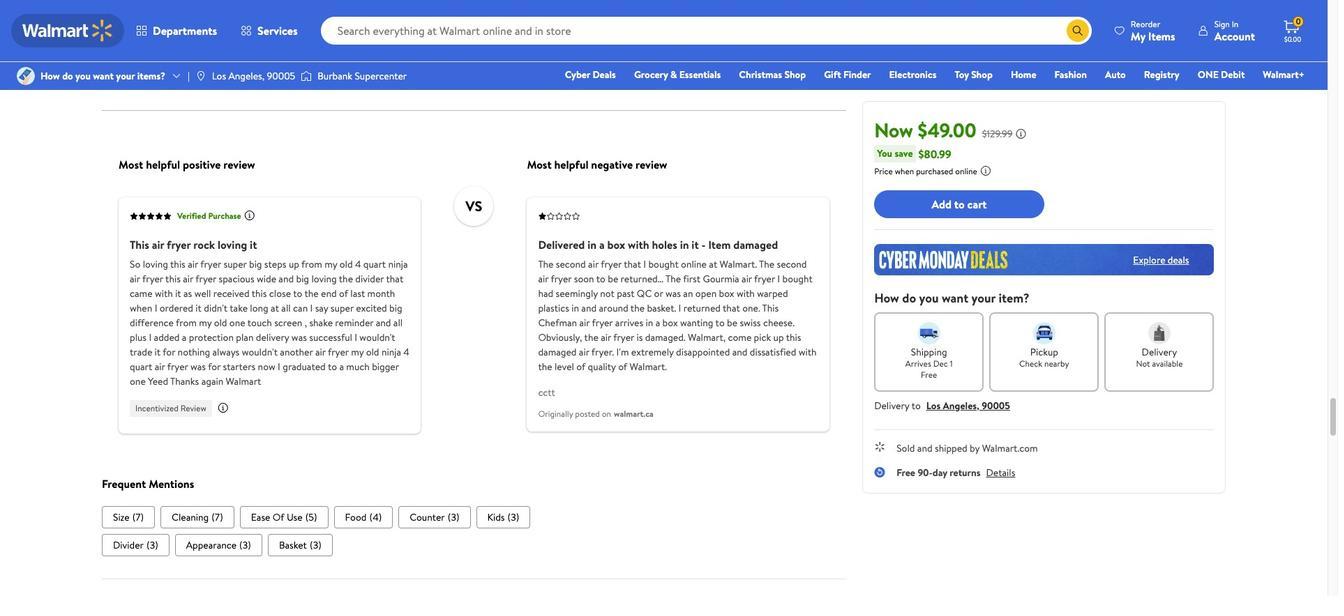 Task type: vqa. For each thing, say whether or not it's contained in the screenshot.
Privacy & Security "link"
no



Task type: locate. For each thing, give the bounding box(es) containing it.
i right the 'plus'
[[149, 331, 151, 345]]

1 vertical spatial this
[[762, 301, 778, 315]]

grocery & essentials
[[634, 68, 721, 82]]

1 (7) from the left
[[132, 511, 143, 525]]

1 vertical spatial want
[[942, 290, 969, 307]]

toy shop link
[[949, 67, 999, 82]]

received
[[213, 287, 249, 301]]

see all reviews
[[113, 60, 175, 74]]

quart down trade
[[129, 360, 152, 374]]

this
[[170, 257, 185, 271], [165, 272, 180, 286], [251, 287, 267, 301], [786, 331, 801, 345]]

for
[[162, 345, 175, 359], [208, 360, 220, 374]]

of inside this air fryer rock loving it so loving this air fryer super big steps up from my old 4 quart ninja air fryer this air fryer spacious wide and big loving the divider  that came with it as well received this close to the end of last month when i ordered it didn't take long at all can i say super excited big difference from my old one touch screen , shake reminder and all plus i added a protection plan delivery was successful i wouldn't trade it for nothing always wouldn't another air fryer my old ninja 4 quart air fryer was for starters now i graduated to a much bigger one yeed thanks again walmart
[[339, 287, 348, 301]]

1 horizontal spatial (7)
[[211, 511, 223, 525]]

0 horizontal spatial box
[[607, 237, 625, 252]]

1 horizontal spatial 90005
[[982, 399, 1010, 413]]

1 vertical spatial big
[[296, 272, 309, 286]]

graduated
[[282, 360, 325, 374]]

1 horizontal spatial loving
[[217, 237, 247, 252]]

0 horizontal spatial was
[[190, 360, 206, 374]]

account
[[1215, 28, 1255, 44]]

0 vertical spatial one
[[229, 316, 245, 330]]

explore deals link
[[1128, 247, 1195, 272]]

with right "dissatisfied"
[[798, 345, 816, 359]]

box up damaged.
[[662, 316, 678, 330]]

that up returned... at the left of the page
[[624, 257, 641, 271]]

quart
[[363, 257, 386, 271], [129, 360, 152, 374]]

difference
[[129, 316, 173, 330]]

1 horizontal spatial walmart.
[[719, 257, 757, 271]]

review
[[237, 60, 265, 74], [223, 157, 255, 172], [635, 157, 667, 172]]

save
[[895, 147, 913, 160]]

2 progress bar from the top
[[522, 32, 819, 34]]

ease of use (5)
[[251, 511, 317, 525]]

one down the take
[[229, 316, 245, 330]]

learn more about strikethrough prices image
[[1016, 128, 1027, 140]]

1 horizontal spatial 1
[[950, 358, 953, 370]]

(3) right divider
[[146, 539, 158, 553]]

 image for how
[[17, 67, 35, 85]]

was right or
[[665, 287, 681, 301]]

christmas
[[739, 68, 782, 82]]

damaged down obviously,
[[538, 345, 576, 359]]

shop for toy shop
[[971, 68, 993, 82]]

well
[[194, 287, 211, 301]]

2 horizontal spatial of
[[618, 360, 627, 374]]

your left item?
[[972, 290, 996, 307]]

2 most from the left
[[527, 157, 551, 172]]

it
[[250, 237, 257, 252], [691, 237, 699, 252], [175, 287, 181, 301], [195, 301, 201, 315], [154, 345, 160, 359]]

walmart.ca
[[614, 408, 653, 420]]

sign
[[1215, 18, 1230, 30]]

you left see
[[75, 69, 91, 83]]

1 vertical spatial how
[[874, 290, 899, 307]]

0 horizontal spatial when
[[129, 301, 152, 315]]

the
[[339, 272, 353, 286], [304, 287, 318, 301], [630, 301, 644, 315], [584, 331, 598, 345], [538, 360, 552, 374]]

big up can
[[296, 272, 309, 286]]

box up returned... at the left of the page
[[607, 237, 625, 252]]

walmart image
[[22, 20, 113, 42]]

0 vertical spatial you
[[75, 69, 91, 83]]

0 horizontal spatial old
[[214, 316, 227, 330]]

review for most helpful positive review
[[223, 157, 255, 172]]

 image
[[301, 69, 312, 83]]

1 helpful from the left
[[146, 157, 180, 172]]

fryer up not
[[601, 257, 621, 271]]

as
[[183, 287, 192, 301]]

big down month at the left of page
[[389, 301, 402, 315]]

los right |
[[212, 69, 226, 83]]

ordered
[[159, 301, 193, 315]]

disappointed
[[676, 345, 730, 359]]

originally posted on walmart.ca
[[538, 408, 653, 420]]

1 vertical spatial delivery
[[874, 399, 910, 413]]

counter
[[409, 511, 445, 525]]

your left items?
[[116, 69, 135, 83]]

0 vertical spatial super
[[223, 257, 246, 271]]

|
[[188, 69, 190, 83]]

with left holes
[[628, 237, 649, 252]]

2 vertical spatial box
[[662, 316, 678, 330]]

1 horizontal spatial one
[[229, 316, 245, 330]]

 image for los
[[195, 70, 206, 82]]

angeles, right write
[[228, 69, 265, 83]]

(7) right cleaning at left
[[211, 511, 223, 525]]

do for how do you want your items?
[[62, 69, 73, 83]]

(3) right 'kids'
[[507, 511, 519, 525]]

this inside "delivered in a box with holes in it - item damaged the second air fryer that i bought online at walmart. the second air fryer soon to be returned... the first gourmia air fryer i bought had seemingly not past qc or was an open box with warped plastics in and around the basket. i returned that one. this chefman air fryer arrives in a box wanting to be swiss cheese. obviously, the air fryer is damaged. walmart, come pick up this damaged air fryer. i'm extremely disappointed and dissatisfied with the level of quality of walmart."
[[786, 331, 801, 345]]

1 progress bar from the top
[[522, 16, 819, 19]]

(3) right counter
[[447, 511, 459, 525]]

quart up divider
[[363, 257, 386, 271]]

1 vertical spatial up
[[773, 331, 784, 345]]

this inside this air fryer rock loving it so loving this air fryer super big steps up from my old 4 quart ninja air fryer this air fryer spacious wide and big loving the divider  that came with it as well received this close to the end of last month when i ordered it didn't take long at all can i say super excited big difference from my old one touch screen , shake reminder and all plus i added a protection plan delivery was successful i wouldn't trade it for nothing always wouldn't another air fryer my old ninja 4 quart air fryer was for starters now i graduated to a much bigger one yeed thanks again walmart
[[129, 237, 149, 252]]

0 vertical spatial 90005
[[267, 69, 295, 83]]

1 vertical spatial wouldn't
[[242, 345, 277, 359]]

helpful left positive
[[146, 157, 180, 172]]

0 vertical spatial online
[[955, 165, 977, 177]]

0 vertical spatial 4
[[355, 257, 361, 271]]

2 vertical spatial was
[[190, 360, 206, 374]]

walmart. down extremely
[[629, 360, 667, 374]]

1 left star
[[478, 26, 481, 40]]

add
[[932, 197, 952, 212]]

1 vertical spatial online
[[681, 257, 706, 271]]

2 list from the top
[[102, 535, 846, 557]]

1 horizontal spatial be
[[727, 316, 737, 330]]

soon
[[574, 272, 594, 286]]

you for how do you want your item?
[[919, 290, 939, 307]]

come
[[728, 331, 751, 345]]

shipping arrives dec 1 free
[[906, 345, 953, 381]]

1 horizontal spatial for
[[208, 360, 220, 374]]

finder
[[844, 68, 871, 82]]

0 horizontal spatial helpful
[[146, 157, 180, 172]]

search icon image
[[1072, 25, 1083, 36]]

2 horizontal spatial all
[[393, 316, 402, 330]]

delivery to los angeles, 90005
[[874, 399, 1010, 413]]

sold
[[897, 442, 915, 456]]

1 right dec on the bottom of the page
[[950, 358, 953, 370]]

air down successful
[[315, 345, 325, 359]]

progress bar up 1 star button
[[522, 16, 819, 19]]

progress bar
[[522, 16, 819, 19], [522, 32, 819, 34]]

screen
[[274, 316, 302, 330]]

2 horizontal spatial that
[[723, 301, 740, 315]]

was inside "delivered in a box with holes in it - item damaged the second air fryer that i bought online at walmart. the second air fryer soon to be returned... the first gourmia air fryer i bought had seemingly not past qc or was an open box with warped plastics in and around the basket. i returned that one. this chefman air fryer arrives in a box wanting to be swiss cheese. obviously, the air fryer is damaged. walmart, come pick up this damaged air fryer. i'm extremely disappointed and dissatisfied with the level of quality of walmart."
[[665, 287, 681, 301]]

1 vertical spatial for
[[208, 360, 220, 374]]

air right gourmia
[[741, 272, 752, 286]]

ninja up month at the left of page
[[388, 257, 408, 271]]

1 horizontal spatial 0
[[1296, 15, 1301, 27]]

old down didn't
[[214, 316, 227, 330]]

0 horizontal spatial 90005
[[267, 69, 295, 83]]

1 vertical spatial walmart.
[[629, 360, 667, 374]]

be
[[608, 272, 618, 286], [727, 316, 737, 330]]

see all reviews link
[[102, 56, 187, 77]]

when down came
[[129, 301, 152, 315]]

list item containing ease of use
[[240, 507, 328, 529]]

0 horizontal spatial of
[[339, 287, 348, 301]]

in right delivered
[[587, 237, 596, 252]]

shop for christmas shop
[[785, 68, 806, 82]]

0 horizontal spatial (7)
[[132, 511, 143, 525]]

1 most from the left
[[118, 157, 143, 172]]

0 vertical spatial your
[[116, 69, 135, 83]]

1 horizontal spatial free
[[921, 369, 937, 381]]

 image
[[17, 67, 35, 85], [195, 70, 206, 82]]

first
[[683, 272, 700, 286]]

bought
[[648, 257, 678, 271], [782, 272, 812, 286]]

one left yeed
[[129, 375, 145, 388]]

incentivized review
[[135, 402, 206, 414]]

steps
[[264, 257, 286, 271]]

angeles, up sold and shipped by walmart.com
[[943, 399, 980, 413]]

shake
[[309, 316, 332, 330]]

1 vertical spatial progress bar
[[522, 32, 819, 34]]

1 horizontal spatial second
[[777, 257, 807, 271]]

1 horizontal spatial of
[[576, 360, 585, 374]]

air up as
[[183, 272, 193, 286]]

loving right rock
[[217, 237, 247, 252]]

0 for 0
[[827, 11, 833, 25]]

1 vertical spatial list
[[102, 535, 846, 557]]

delivery down intent image for delivery
[[1142, 345, 1177, 359]]

0 horizontal spatial second
[[556, 257, 586, 271]]

0 up $0.00
[[1296, 15, 1301, 27]]

(3) right basket
[[309, 539, 321, 553]]

1 horizontal spatial was
[[291, 331, 307, 345]]

0 horizontal spatial you
[[75, 69, 91, 83]]

my up end
[[324, 257, 337, 271]]

1 vertical spatial my
[[199, 316, 211, 330]]

list containing divider
[[102, 535, 846, 557]]

online up the first
[[681, 257, 706, 271]]

for up 'again'
[[208, 360, 220, 374]]

damaged right item
[[733, 237, 778, 252]]

most for most helpful positive review
[[118, 157, 143, 172]]

clear search field text image
[[1050, 25, 1061, 36]]

(7) right size
[[132, 511, 143, 525]]

0 horizontal spatial quart
[[129, 360, 152, 374]]

0 vertical spatial this
[[129, 237, 149, 252]]

warped
[[757, 287, 788, 301]]

your for item?
[[972, 290, 996, 307]]

incentivized review information image
[[217, 402, 228, 413]]

my up protection
[[199, 316, 211, 330]]

departments button
[[124, 14, 229, 47]]

want for item?
[[942, 290, 969, 307]]

counter (3)
[[409, 511, 459, 525]]

the
[[538, 257, 553, 271], [759, 257, 774, 271], [665, 272, 681, 286]]

0 inside 0 $0.00
[[1296, 15, 1301, 27]]

was up another
[[291, 331, 307, 345]]

and down the come
[[732, 345, 747, 359]]

a down basket.
[[655, 316, 660, 330]]

bought down holes
[[648, 257, 678, 271]]

rock
[[193, 237, 215, 252]]

2
[[478, 11, 483, 25]]

0 horizontal spatial free
[[897, 466, 915, 480]]

0 $0.00
[[1284, 15, 1301, 44]]

list containing size
[[102, 507, 846, 529]]

1 horizontal spatial quart
[[363, 257, 386, 271]]

0 horizontal spatial do
[[62, 69, 73, 83]]

0 horizontal spatial damaged
[[538, 345, 576, 359]]

list
[[102, 507, 846, 529], [102, 535, 846, 557]]

walmart+
[[1263, 68, 1305, 82]]

available
[[1152, 358, 1183, 370]]

big up wide
[[249, 257, 262, 271]]

Walmart Site-Wide search field
[[321, 17, 1092, 45]]

one
[[1198, 68, 1219, 82]]

1 horizontal spatial angeles,
[[943, 399, 980, 413]]

price
[[874, 165, 893, 177]]

1 horizontal spatial super
[[330, 301, 353, 315]]

0 horizontal spatial los
[[212, 69, 226, 83]]

(4)
[[369, 511, 381, 525]]

0 vertical spatial be
[[608, 272, 618, 286]]

services button
[[229, 14, 310, 47]]

0 horizontal spatial all
[[131, 60, 141, 74]]

0 vertical spatial how
[[40, 69, 60, 83]]

0 vertical spatial damaged
[[733, 237, 778, 252]]

how do you want your item?
[[874, 290, 1030, 307]]

air up soon
[[588, 257, 598, 271]]

1 horizontal spatial shop
[[971, 68, 993, 82]]

seemingly
[[555, 287, 598, 301]]

1 horizontal spatial this
[[762, 301, 778, 315]]

0 vertical spatial want
[[93, 69, 114, 83]]

and
[[278, 272, 294, 286], [581, 301, 596, 315], [376, 316, 391, 330], [732, 345, 747, 359], [917, 442, 933, 456]]

of down i'm
[[618, 360, 627, 374]]

cyber deals
[[565, 68, 616, 82]]

2 shop from the left
[[971, 68, 993, 82]]

burbank
[[318, 69, 352, 83]]

old
[[339, 257, 352, 271], [214, 316, 227, 330], [366, 345, 379, 359]]

1 list from the top
[[102, 507, 846, 529]]

shop
[[785, 68, 806, 82], [971, 68, 993, 82]]

supercenter
[[355, 69, 407, 83]]

2 horizontal spatial my
[[351, 345, 363, 359]]

super up spacious
[[223, 257, 246, 271]]

cyber monday deals image
[[874, 244, 1214, 276]]

big
[[249, 257, 262, 271], [296, 272, 309, 286], [389, 301, 402, 315]]

so
[[129, 257, 140, 271]]

air down rock
[[187, 257, 198, 271]]

list item
[[102, 507, 155, 529], [160, 507, 234, 529], [240, 507, 328, 529], [334, 507, 393, 529], [398, 507, 470, 529], [476, 507, 530, 529], [102, 535, 169, 557], [175, 535, 262, 557], [267, 535, 332, 557]]

much
[[346, 360, 369, 374]]

day
[[933, 466, 947, 480]]

(3) down the ease on the bottom left of the page
[[239, 539, 251, 553]]

ninja up bigger
[[381, 345, 401, 359]]

basket
[[279, 539, 307, 553]]

1 horizontal spatial box
[[662, 316, 678, 330]]

1 vertical spatial ninja
[[381, 345, 401, 359]]

(3) for appearance (3)
[[239, 539, 251, 553]]

90005 down 'services'
[[267, 69, 295, 83]]

was down "nothing"
[[190, 360, 206, 374]]

old up bigger
[[366, 345, 379, 359]]

plan
[[236, 331, 253, 345]]

1 horizontal spatial you
[[919, 290, 939, 307]]

progress bar for 2 stars
[[522, 16, 819, 19]]

divider
[[113, 539, 143, 553]]

1 horizontal spatial your
[[972, 290, 996, 307]]

item
[[708, 237, 731, 252]]

0 horizontal spatial most
[[118, 157, 143, 172]]

how for how do you want your items?
[[40, 69, 60, 83]]

0 horizontal spatial angeles,
[[228, 69, 265, 83]]

added
[[154, 331, 179, 345]]

you up intent image for shipping
[[919, 290, 939, 307]]

2 horizontal spatial box
[[719, 287, 734, 301]]

incentivized
[[135, 402, 178, 414]]

basket.
[[647, 301, 676, 315]]

0 vertical spatial my
[[324, 257, 337, 271]]

1 vertical spatial super
[[330, 301, 353, 315]]

 image down walmart image
[[17, 67, 35, 85]]

review for most helpful negative review
[[635, 157, 667, 172]]

air left rock
[[152, 237, 164, 252]]

be up not
[[608, 272, 618, 286]]

i up warped at the right of the page
[[777, 272, 780, 286]]

to
[[954, 197, 965, 212], [596, 272, 605, 286], [293, 287, 302, 301], [715, 316, 724, 330], [328, 360, 337, 374], [912, 399, 921, 413]]

reviews)
[[161, 29, 191, 41]]

vs
[[465, 197, 482, 216]]

0 horizontal spatial walmart.
[[629, 360, 667, 374]]

this down cheese.
[[786, 331, 801, 345]]

0 vertical spatial for
[[162, 345, 175, 359]]

the left the first
[[665, 272, 681, 286]]

departments
[[153, 23, 217, 38]]

grocery & essentials link
[[628, 67, 727, 82]]

0 vertical spatial delivery
[[1142, 345, 1177, 359]]

for down added
[[162, 345, 175, 359]]

this up so
[[129, 237, 149, 252]]

online inside "delivered in a box with holes in it - item damaged the second air fryer that i bought online at walmart. the second air fryer soon to be returned... the first gourmia air fryer i bought had seemingly not past qc or was an open box with warped plastics in and around the basket. i returned that one. this chefman air fryer arrives in a box wanting to be swiss cheese. obviously, the air fryer is damaged. walmart, come pick up this damaged air fryer. i'm extremely disappointed and dissatisfied with the level of quality of walmart."
[[681, 257, 706, 271]]

1 vertical spatial loving
[[142, 257, 168, 271]]

to inside button
[[954, 197, 965, 212]]

 image right |
[[195, 70, 206, 82]]

1 vertical spatial at
[[270, 301, 279, 315]]

free 90-day returns details
[[897, 466, 1015, 480]]

free left the 90-
[[897, 466, 915, 480]]

when down the save
[[895, 165, 914, 177]]

in
[[587, 237, 596, 252], [680, 237, 689, 252], [571, 301, 579, 315], [645, 316, 653, 330]]

1 star
[[478, 26, 499, 40]]

last
[[350, 287, 365, 301]]

2 helpful from the left
[[554, 157, 588, 172]]

shop right christmas
[[785, 68, 806, 82]]

bigger
[[372, 360, 399, 374]]

the down delivered
[[538, 257, 553, 271]]

1 horizontal spatial delivery
[[1142, 345, 1177, 359]]

cyber deals link
[[559, 67, 622, 82]]

starters
[[223, 360, 255, 374]]

progress bar inside 1 star button
[[522, 32, 819, 34]]

1 shop from the left
[[785, 68, 806, 82]]

0 for 0 $0.00
[[1296, 15, 1301, 27]]

one.
[[742, 301, 760, 315]]

0 horizontal spatial super
[[223, 257, 246, 271]]

delivery inside delivery not available
[[1142, 345, 1177, 359]]

all
[[131, 60, 141, 74], [281, 301, 290, 315], [393, 316, 402, 330]]

registry
[[1144, 68, 1180, 82]]

be up the come
[[727, 316, 737, 330]]

2 horizontal spatial loving
[[311, 272, 336, 286]]

2 second from the left
[[777, 257, 807, 271]]

up down cheese.
[[773, 331, 784, 345]]

los down dec on the bottom of the page
[[926, 399, 941, 413]]

2 (7) from the left
[[211, 511, 223, 525]]

want for items?
[[93, 69, 114, 83]]

most for most helpful negative review
[[527, 157, 551, 172]]

progress bar up &
[[522, 32, 819, 34]]

2 horizontal spatial big
[[389, 301, 402, 315]]

(5)
[[305, 511, 317, 525]]

positive
[[182, 157, 220, 172]]

to left cart
[[954, 197, 965, 212]]

review right negative
[[635, 157, 667, 172]]

0 horizontal spatial  image
[[17, 67, 35, 85]]

do
[[62, 69, 73, 83], [902, 290, 916, 307]]

free inside shipping arrives dec 1 free
[[921, 369, 937, 381]]

0 vertical spatial when
[[895, 165, 914, 177]]



Task type: describe. For each thing, give the bounding box(es) containing it.
add to cart button
[[874, 190, 1044, 218]]

thanks
[[170, 375, 199, 388]]

how do you want your items?
[[40, 69, 165, 83]]

0 vertical spatial ninja
[[388, 257, 408, 271]]

came
[[129, 287, 152, 301]]

list item containing divider
[[102, 535, 169, 557]]

electronics
[[889, 68, 937, 82]]

that inside this air fryer rock loving it so loving this air fryer super big steps up from my old 4 quart ninja air fryer this air fryer spacious wide and big loving the divider  that came with it as well received this close to the end of last month when i ordered it didn't take long at all can i say super excited big difference from my old one touch screen , shake reminder and all plus i added a protection plan delivery was successful i wouldn't trade it for nothing always wouldn't another air fryer my old ninja 4 quart air fryer was for starters now i graduated to a much bigger one yeed thanks again walmart
[[386, 272, 403, 286]]

progress bar for 1 star
[[522, 32, 819, 34]]

originally
[[538, 408, 573, 420]]

,
[[304, 316, 307, 330]]

this air fryer rock loving it so loving this air fryer super big steps up from my old 4 quart ninja air fryer this air fryer spacious wide and big loving the divider  that came with it as well received this close to the end of last month when i ordered it didn't take long at all can i say super excited big difference from my old one touch screen , shake reminder and all plus i added a protection plan delivery was successful i wouldn't trade it for nothing always wouldn't another air fryer my old ninja 4 quart air fryer was for starters now i graduated to a much bigger one yeed thanks again walmart
[[129, 237, 409, 388]]

the down qc
[[630, 301, 644, 315]]

0 vertical spatial 1
[[478, 26, 481, 40]]

0 horizontal spatial the
[[538, 257, 553, 271]]

returns
[[950, 466, 981, 480]]

in down basket.
[[645, 316, 653, 330]]

mentions
[[148, 477, 194, 492]]

deals
[[593, 68, 616, 82]]

ease
[[251, 511, 270, 525]]

say
[[315, 301, 328, 315]]

Search search field
[[321, 17, 1092, 45]]

1 horizontal spatial wouldn't
[[359, 331, 395, 345]]

returned
[[683, 301, 720, 315]]

0 vertical spatial quart
[[363, 257, 386, 271]]

2 horizontal spatial the
[[759, 257, 774, 271]]

delivered in a box with holes in it - item damaged the second air fryer that i bought online at walmart. the second air fryer soon to be returned... the first gourmia air fryer i bought had seemingly not past qc or was an open box with warped plastics in and around the basket. i returned that one. this chefman air fryer arrives in a box wanting to be swiss cheese. obviously, the air fryer is damaged. walmart, come pick up this damaged air fryer. i'm extremely disappointed and dissatisfied with the level of quality of walmart.
[[538, 237, 816, 374]]

1 vertical spatial be
[[727, 316, 737, 330]]

90-
[[918, 466, 933, 480]]

1 horizontal spatial that
[[624, 257, 641, 271]]

air up yeed
[[154, 360, 165, 374]]

0 horizontal spatial for
[[162, 345, 175, 359]]

0 horizontal spatial from
[[175, 316, 196, 330]]

2 vertical spatial loving
[[311, 272, 336, 286]]

0 vertical spatial old
[[339, 257, 352, 271]]

fryer up came
[[142, 272, 163, 286]]

list item containing basket
[[267, 535, 332, 557]]

shipping
[[911, 345, 947, 359]]

it right trade
[[154, 345, 160, 359]]

(3) for counter (3)
[[447, 511, 459, 525]]

food
[[345, 511, 366, 525]]

and down seemingly
[[581, 301, 596, 315]]

grocery
[[634, 68, 668, 82]]

shipped
[[935, 442, 968, 456]]

it down verified purchase information icon
[[250, 237, 257, 252]]

to left the much
[[328, 360, 337, 374]]

air left "fryer."
[[579, 345, 589, 359]]

take
[[229, 301, 247, 315]]

0 vertical spatial walmart.
[[719, 257, 757, 271]]

2 vertical spatial my
[[351, 345, 363, 359]]

i up difference
[[154, 301, 157, 315]]

the left level
[[538, 360, 552, 374]]

0 horizontal spatial wouldn't
[[242, 345, 277, 359]]

and up "close"
[[278, 272, 294, 286]]

at inside this air fryer rock loving it so loving this air fryer super big steps up from my old 4 quart ninja air fryer this air fryer spacious wide and big loving the divider  that came with it as well received this close to the end of last month when i ordered it didn't take long at all can i say super excited big difference from my old one touch screen , shake reminder and all plus i added a protection plan delivery was successful i wouldn't trade it for nothing always wouldn't another air fryer my old ninja 4 quart air fryer was for starters now i graduated to a much bigger one yeed thanks again walmart
[[270, 301, 279, 315]]

at inside "delivered in a box with holes in it - item damaged the second air fryer that i bought online at walmart. the second air fryer soon to be returned... the first gourmia air fryer i bought had seemingly not past qc or was an open box with warped plastics in and around the basket. i returned that one. this chefman air fryer arrives in a box wanting to be swiss cheese. obviously, the air fryer is damaged. walmart, come pick up this damaged air fryer. i'm extremely disappointed and dissatisfied with the level of quality of walmart."
[[709, 257, 717, 271]]

2 vertical spatial old
[[366, 345, 379, 359]]

1 vertical spatial damaged
[[538, 345, 576, 359]]

star
[[483, 26, 499, 40]]

again
[[201, 375, 223, 388]]

delivery for not
[[1142, 345, 1177, 359]]

on
[[602, 408, 611, 420]]

this up as
[[170, 257, 185, 271]]

list item containing cleaning
[[160, 507, 234, 529]]

this inside "delivered in a box with holes in it - item damaged the second air fryer that i bought online at walmart. the second air fryer soon to be returned... the first gourmia air fryer i bought had seemingly not past qc or was an open box with warped plastics in and around the basket. i returned that one. this chefman air fryer arrives in a box wanting to be swiss cheese. obviously, the air fryer is damaged. walmart, come pick up this damaged air fryer. i'm extremely disappointed and dissatisfied with the level of quality of walmart."
[[762, 301, 778, 315]]

i right basket.
[[678, 301, 681, 315]]

close
[[269, 287, 291, 301]]

review right write
[[237, 60, 265, 74]]

1 horizontal spatial all
[[281, 301, 290, 315]]

a up "nothing"
[[182, 331, 186, 345]]

to up the "walmart,"
[[715, 316, 724, 330]]

1 horizontal spatial from
[[301, 257, 322, 271]]

fryer up thanks
[[167, 360, 188, 374]]

intent image for delivery image
[[1148, 322, 1171, 345]]

1 vertical spatial was
[[291, 331, 307, 345]]

0 vertical spatial bought
[[648, 257, 678, 271]]

item?
[[999, 290, 1030, 307]]

most helpful negative review
[[527, 157, 667, 172]]

a right delivered
[[599, 237, 604, 252]]

2 vertical spatial that
[[723, 301, 740, 315]]

an
[[683, 287, 693, 301]]

1 second from the left
[[556, 257, 586, 271]]

fryer up i'm
[[613, 331, 634, 345]]

(48 reviews)
[[146, 29, 191, 41]]

fryer up warped at the right of the page
[[754, 272, 775, 286]]

items?
[[137, 69, 165, 83]]

(3) for kids (3)
[[507, 511, 519, 525]]

(3) for divider (3)
[[146, 539, 158, 553]]

dissatisfied
[[750, 345, 796, 359]]

do for how do you want your item?
[[902, 290, 916, 307]]

0 vertical spatial angeles,
[[228, 69, 265, 83]]

a right write
[[230, 60, 235, 74]]

write
[[204, 60, 227, 74]]

0 horizontal spatial 4
[[355, 257, 361, 271]]

this up ordered at the left of the page
[[165, 272, 180, 286]]

not
[[1136, 358, 1150, 370]]

up inside "delivered in a box with holes in it - item damaged the second air fryer that i bought online at walmart. the second air fryer soon to be returned... the first gourmia air fryer i bought had seemingly not past qc or was an open box with warped plastics in and around the basket. i returned that one. this chefman air fryer arrives in a box wanting to be swiss cheese. obviously, the air fryer is damaged. walmart, come pick up this damaged air fryer. i'm extremely disappointed and dissatisfied with the level of quality of walmart."
[[773, 331, 784, 345]]

legal information image
[[980, 165, 991, 177]]

the up "fryer."
[[584, 331, 598, 345]]

is
[[636, 331, 643, 345]]

to up can
[[293, 287, 302, 301]]

i up returned... at the left of the page
[[643, 257, 646, 271]]

your for items?
[[116, 69, 135, 83]]

it down well
[[195, 301, 201, 315]]

-
[[701, 237, 705, 252]]

(7) for cleaning (7)
[[211, 511, 223, 525]]

to down arrives
[[912, 399, 921, 413]]

delivery for to
[[874, 399, 910, 413]]

fryer down the around
[[592, 316, 613, 330]]

i left say
[[310, 301, 312, 315]]

home link
[[1005, 67, 1043, 82]]

list item containing appearance
[[175, 535, 262, 557]]

2 vertical spatial big
[[389, 301, 402, 315]]

0 horizontal spatial my
[[199, 316, 211, 330]]

kids (3)
[[487, 511, 519, 525]]

and right sold
[[917, 442, 933, 456]]

helpful for negative
[[554, 157, 588, 172]]

size (7)
[[113, 511, 143, 525]]

list item containing food
[[334, 507, 393, 529]]

appearance (3)
[[186, 539, 251, 553]]

frequent mentions
[[102, 477, 194, 492]]

fryer left rock
[[166, 237, 190, 252]]

the left end
[[304, 287, 318, 301]]

basket (3)
[[279, 539, 321, 553]]

with inside this air fryer rock loving it so loving this air fryer super big steps up from my old 4 quart ninja air fryer this air fryer spacious wide and big loving the divider  that came with it as well received this close to the end of last month when i ordered it didn't take long at all can i say super excited big difference from my old one touch screen , shake reminder and all plus i added a protection plan delivery was successful i wouldn't trade it for nothing always wouldn't another air fryer my old ninja 4 quart air fryer was for starters now i graduated to a much bigger one yeed thanks again walmart
[[154, 287, 173, 301]]

1 vertical spatial 90005
[[982, 399, 1010, 413]]

cctt
[[538, 386, 555, 400]]

$80.99
[[919, 146, 951, 162]]

to up not
[[596, 272, 605, 286]]

this up long
[[251, 287, 267, 301]]

1 vertical spatial one
[[129, 375, 145, 388]]

walmart,
[[688, 331, 725, 345]]

write a review link
[[192, 56, 276, 77]]

air up had
[[538, 272, 548, 286]]

fryer down successful
[[328, 345, 348, 359]]

list item containing size
[[102, 507, 155, 529]]

&
[[671, 68, 677, 82]]

list item containing counter
[[398, 507, 470, 529]]

delivered
[[538, 237, 585, 252]]

fryer down rock
[[200, 257, 221, 271]]

add to cart
[[932, 197, 987, 212]]

gift
[[824, 68, 841, 82]]

swiss
[[740, 316, 761, 330]]

divider
[[355, 272, 384, 286]]

reorder my items
[[1131, 18, 1176, 44]]

0 horizontal spatial big
[[249, 257, 262, 271]]

always
[[212, 345, 239, 359]]

plus
[[129, 331, 146, 345]]

check
[[1019, 358, 1043, 370]]

0 vertical spatial loving
[[217, 237, 247, 252]]

excited
[[356, 301, 387, 315]]

spacious
[[218, 272, 254, 286]]

1 vertical spatial los
[[926, 399, 941, 413]]

and down excited
[[376, 316, 391, 330]]

it inside "delivered in a box with holes in it - item damaged the second air fryer that i bought online at walmart. the second air fryer soon to be returned... the first gourmia air fryer i bought had seemingly not past qc or was an open box with warped plastics in and around the basket. i returned that one. this chefman air fryer arrives in a box wanting to be swiss cheese. obviously, the air fryer is damaged. walmart, come pick up this damaged air fryer. i'm extremely disappointed and dissatisfied with the level of quality of walmart."
[[691, 237, 699, 252]]

details button
[[986, 466, 1015, 480]]

air up "fryer."
[[601, 331, 611, 345]]

air right chefman
[[579, 316, 590, 330]]

in down seemingly
[[571, 301, 579, 315]]

fashion
[[1055, 68, 1087, 82]]

helpful for positive
[[146, 157, 180, 172]]

touch
[[247, 316, 272, 330]]

kids
[[487, 511, 505, 525]]

you
[[877, 147, 892, 160]]

when inside this air fryer rock loving it so loving this air fryer super big steps up from my old 4 quart ninja air fryer this air fryer spacious wide and big loving the divider  that came with it as well received this close to the end of last month when i ordered it didn't take long at all can i say super excited big difference from my old one touch screen , shake reminder and all plus i added a protection plan delivery was successful i wouldn't trade it for nothing always wouldn't another air fryer my old ninja 4 quart air fryer was for starters now i graduated to a much bigger one yeed thanks again walmart
[[129, 301, 152, 315]]

1 inside shipping arrives dec 1 free
[[950, 358, 953, 370]]

fryer up well
[[195, 272, 216, 286]]

list item containing kids
[[476, 507, 530, 529]]

a left the much
[[339, 360, 344, 374]]

one debit
[[1198, 68, 1245, 82]]

$49.00
[[918, 117, 977, 144]]

1 vertical spatial old
[[214, 316, 227, 330]]

it left as
[[175, 287, 181, 301]]

debit
[[1221, 68, 1245, 82]]

intent image for pickup image
[[1033, 322, 1056, 345]]

level
[[554, 360, 574, 374]]

all inside the see all reviews link
[[131, 60, 141, 74]]

0 horizontal spatial loving
[[142, 257, 168, 271]]

2 vertical spatial all
[[393, 316, 402, 330]]

1 horizontal spatial the
[[665, 272, 681, 286]]

(48 reviews) link
[[102, 27, 191, 42]]

verified purchase information image
[[244, 210, 255, 221]]

1 horizontal spatial 4
[[403, 345, 409, 359]]

1 horizontal spatial bought
[[782, 272, 812, 286]]

the up last
[[339, 272, 353, 286]]

air down so
[[129, 272, 140, 286]]

(7) for size (7)
[[132, 511, 143, 525]]

gift finder
[[824, 68, 871, 82]]

past
[[617, 287, 634, 301]]

up inside this air fryer rock loving it so loving this air fryer super big steps up from my old 4 quart ninja air fryer this air fryer spacious wide and big loving the divider  that came with it as well received this close to the end of last month when i ordered it didn't take long at all can i say super excited big difference from my old one touch screen , shake reminder and all plus i added a protection plan delivery was successful i wouldn't trade it for nothing always wouldn't another air fryer my old ninja 4 quart air fryer was for starters now i graduated to a much bigger one yeed thanks again walmart
[[288, 257, 299, 271]]

sold and shipped by walmart.com
[[897, 442, 1038, 456]]

1 horizontal spatial damaged
[[733, 237, 778, 252]]

delivery not available
[[1136, 345, 1183, 370]]

qc
[[637, 287, 652, 301]]

verified purchase
[[177, 210, 241, 222]]

1 horizontal spatial my
[[324, 257, 337, 271]]

how for how do you want your item?
[[874, 290, 899, 307]]

you save $80.99
[[877, 146, 951, 162]]

(3) for basket (3)
[[309, 539, 321, 553]]

intent image for shipping image
[[918, 322, 940, 345]]

i right now
[[277, 360, 280, 374]]

with up one.
[[736, 287, 754, 301]]

in left "-"
[[680, 237, 689, 252]]

1 vertical spatial box
[[719, 287, 734, 301]]

fryer up had
[[550, 272, 571, 286]]

end
[[321, 287, 336, 301]]

0 vertical spatial los
[[212, 69, 226, 83]]

i down reminder
[[354, 331, 357, 345]]

you for how do you want your items?
[[75, 69, 91, 83]]



